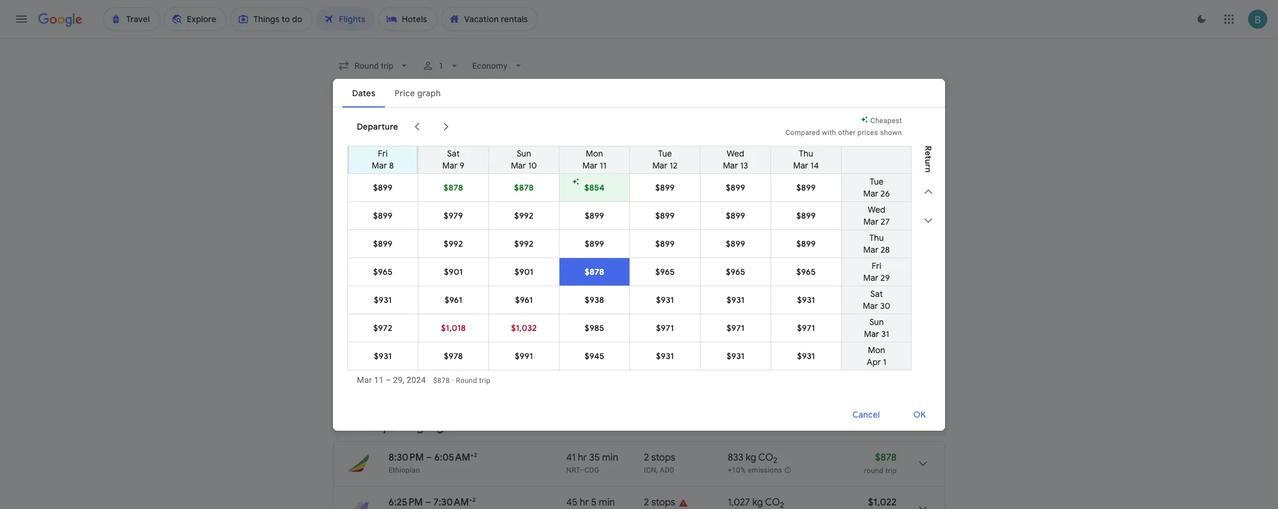 Task type: describe. For each thing, give the bounding box(es) containing it.
cdg for 35
[[584, 466, 599, 475]]

45 hr 5 min
[[566, 497, 615, 509]]

1 vertical spatial 11 – 29,
[[374, 375, 404, 385]]

mar inside sat mar 9
[[442, 160, 458, 171]]

leaves haneda airport at 8:25 am on monday, march 11 and arrives at paris charles de gaulle airport at 2:55 pm on monday, march 11. element
[[389, 302, 468, 314]]

Return text field
[[852, 82, 907, 114]]

min for 30
[[603, 302, 619, 314]]

trip right the low
[[479, 376, 490, 385]]

$878 down "9"
[[444, 182, 463, 193]]

nonstop flight. element
[[644, 302, 681, 316]]

sort
[[895, 225, 912, 236]]

$992 button right learn more about ranking icon
[[489, 230, 559, 257]]

1 horizontal spatial prices
[[858, 128, 878, 137]]

mar inside wed mar 13
[[723, 160, 738, 171]]

8:25 am
[[389, 302, 424, 314]]

$991 button
[[489, 342, 559, 370]]

$1,018
[[441, 323, 466, 333]]

1 inside 8:35 pm – 6:30 pm + 1
[[472, 256, 474, 264]]

$899 down $854
[[585, 210, 604, 221]]

Departure time: 8:25 AM. text field
[[389, 302, 424, 314]]

nonstop
[[644, 302, 681, 314]]

·
[[452, 376, 454, 385]]

airports
[[809, 124, 841, 135]]

$899 down "bag fees" button
[[726, 238, 745, 249]]

$1,022
[[868, 497, 897, 509]]

total duration 14 hr 30 min. element
[[566, 302, 644, 316]]

assistance
[[827, 227, 863, 235]]

ranked based on price and convenience
[[333, 227, 467, 235]]

air
[[414, 271, 424, 280]]

tue mar 12
[[652, 148, 678, 171]]

30 inside 14 hr 30 min – cdg
[[589, 302, 601, 314]]

any dates
[[541, 174, 581, 185]]

other
[[838, 128, 856, 137]]

price
[[392, 227, 409, 235]]

mon inside tue mar 26 wed mar 27 thu mar 28 fri mar 29 sat mar 30 sun mar 31 mon apr 1
[[868, 345, 885, 355]]

min for 50
[[673, 271, 686, 280]]

mar inside the tue mar 12
[[652, 160, 668, 171]]

Departure time: 8:35 PM. text field
[[389, 257, 423, 269]]

30 inside tue mar 26 wed mar 27 thu mar 28 fri mar 29 sat mar 30 sun mar 31 mon apr 1
[[880, 300, 890, 311]]

min for 5
[[599, 497, 615, 509]]

grid
[[826, 173, 842, 184]]

prices for prices include required taxes + fees for 1 adult. optional charges and bag fees may apply. passenger assistance
[[488, 227, 509, 235]]

co for 1,027 kg co
[[765, 497, 780, 509]]

$899 down on at the left of page
[[373, 238, 393, 249]]

prices include required taxes + fees for 1 adult. optional charges and bag fees may apply. passenger assistance
[[488, 227, 863, 235]]

required
[[537, 227, 565, 235]]

27
[[881, 216, 890, 227]]

14 inside thu mar 14
[[811, 160, 819, 171]]

co for 833 kg co 2
[[758, 452, 773, 464]]

all filters button
[[333, 120, 400, 139]]

1160 US dollars text field
[[869, 257, 897, 269]]

$899 down thu mar 14
[[796, 182, 816, 193]]

$945 button
[[560, 342, 630, 370]]

price graph button
[[857, 168, 943, 190]]

best departing flights
[[333, 208, 453, 223]]

nrt for 41
[[566, 466, 580, 475]]

prices for prices are currently low —
[[376, 373, 403, 385]]

find the best price region
[[333, 168, 945, 199]]

$945
[[585, 351, 604, 361]]

charges
[[678, 227, 705, 235]]

$899 up optional on the top
[[655, 210, 675, 221]]

convenience
[[425, 227, 467, 235]]

2 $961 button from the left
[[489, 286, 559, 314]]

$899 up passenger at the top
[[796, 210, 816, 221]]

$991
[[515, 351, 533, 361]]

8:35 pm – 6:30 pm + 1
[[389, 256, 474, 269]]

+10%
[[728, 466, 746, 475]]

1 button
[[417, 55, 465, 77]]

avg
[[728, 272, 740, 280]]

emissions inside 784 kg co avg emissions
[[742, 272, 777, 280]]

$901 for 1st "$901" button from the right
[[515, 266, 533, 277]]

bag fees button
[[721, 227, 750, 235]]

$979
[[444, 210, 463, 221]]

31
[[881, 329, 889, 339]]

35
[[589, 452, 600, 464]]

mar inside fri mar 8
[[372, 160, 387, 171]]

for
[[609, 227, 619, 235]]

0 horizontal spatial 2024
[[407, 375, 426, 385]]

ok button
[[899, 401, 940, 429]]

$899 down optional on the top
[[655, 238, 675, 249]]

layover (1 of 1) is a 12 hr 50 min overnight layover at incheon international airport in seoul. element
[[644, 271, 722, 280]]

$1,160
[[869, 257, 897, 269]]

track prices
[[353, 174, 402, 185]]

Arrival time: 6:30 PM on  Tuesday, March 12. text field
[[433, 256, 474, 269]]

low
[[463, 373, 478, 385]]

3 $965 button from the left
[[701, 258, 771, 285]]

+ for 6:30 pm
[[469, 256, 472, 264]]

6:25 pm – 7:30 am + 2
[[389, 496, 476, 509]]

mar inside find the best price region
[[423, 174, 438, 185]]

6:30 pm
[[433, 257, 469, 269]]

717
[[728, 302, 742, 314]]

sort by:
[[895, 225, 926, 236]]

round for $1,160
[[864, 272, 884, 280]]

8:30 pm – 6:05 am + 2
[[389, 451, 477, 464]]

$992 for $992 button right of learn more about ranking icon
[[514, 238, 534, 249]]

scroll up image
[[921, 184, 936, 199]]

$938 button
[[560, 286, 630, 314]]

departing for best
[[361, 208, 415, 223]]

717 kg co 2 -6% emissions
[[728, 302, 776, 325]]

duration button
[[866, 120, 928, 139]]

u
[[923, 159, 934, 164]]

passenger
[[789, 227, 825, 235]]

7:30 am
[[433, 497, 469, 509]]

878 us dollars text field for $878 · round trip
[[433, 376, 450, 385]]

$899 down the tue mar 12
[[655, 182, 675, 193]]

kg for 1,027
[[752, 497, 763, 509]]

track
[[353, 174, 375, 185]]

filters
[[368, 124, 391, 135]]

scroll left image
[[410, 119, 424, 134]]

,
[[656, 466, 658, 475]]

41 hr 35 min nrt – cdg
[[566, 452, 618, 475]]

total duration 45 hr 5 min. element
[[566, 497, 644, 509]]

$1,032 button
[[489, 314, 559, 342]]

sat inside sat mar 9
[[447, 148, 460, 159]]

prices are currently low —
[[376, 373, 492, 385]]

cheapest
[[870, 116, 902, 125]]

ranked
[[333, 227, 358, 235]]

-
[[728, 317, 731, 325]]

hr for 30
[[578, 302, 587, 314]]

based
[[360, 227, 380, 235]]

2 inside the 833 kg co 2
[[773, 456, 778, 466]]

3 $971 button from the left
[[771, 314, 841, 342]]

12 inside the tue mar 12
[[670, 160, 678, 171]]

2 vertical spatial emissions
[[748, 466, 782, 475]]

$1,032
[[511, 323, 537, 333]]

1 inside popup button
[[439, 61, 444, 71]]

stops for 2 stops
[[651, 497, 675, 509]]

2 $971 button from the left
[[701, 314, 771, 342]]

mon mar 11
[[583, 148, 606, 171]]

$899 down passenger at the top
[[796, 238, 816, 249]]

1 $961 button from the left
[[418, 286, 488, 314]]

1 inside tue mar 26 wed mar 27 thu mar 28 fri mar 29 sat mar 30 sun mar 31 mon apr 1
[[883, 357, 887, 367]]

learn more about ranking image
[[470, 225, 481, 236]]

round
[[456, 376, 477, 385]]

Arrival time: 2:55 PM. text field
[[434, 302, 468, 314]]

fri inside fri mar 8
[[378, 148, 388, 159]]

bag
[[721, 227, 733, 235]]

graph
[[910, 173, 933, 184]]

stops for 2 stops icn , add
[[651, 452, 675, 464]]

icn inside 2 stops icn , add
[[644, 466, 656, 475]]

none search field containing all filters
[[333, 55, 945, 158]]

1,027
[[728, 497, 750, 509]]

date grid
[[805, 173, 842, 184]]

784 kg co avg emissions
[[728, 257, 777, 280]]

thu mar 14
[[793, 148, 819, 171]]

departing for other
[[369, 420, 424, 435]]

29 inside tue mar 26 wed mar 27 thu mar 28 fri mar 29 sat mar 30 sun mar 31 mon apr 1
[[881, 272, 890, 283]]

tue mar 26 wed mar 27 thu mar 28 fri mar 29 sat mar 30 sun mar 31 mon apr 1
[[863, 176, 890, 367]]

1 $965 button from the left
[[348, 258, 418, 285]]

wed inside wed mar 13
[[727, 148, 744, 159]]

6%
[[731, 317, 740, 325]]

leaves narita international airport at 8:30 pm on monday, march 11 and arrives at paris charles de gaulle airport at 6:05 am on wednesday, march 13. element
[[389, 451, 477, 464]]

29 hr 55 min nrt – cdg
[[566, 257, 620, 280]]

1646 US dollars text field
[[868, 302, 897, 314]]

$971 for 2nd $971 button
[[727, 323, 745, 333]]

8:35 pm
[[389, 257, 423, 269]]

leaves narita international airport at 6:25 pm on monday, march 11 and arrives at paris charles de gaulle airport at 7:30 am on wednesday, march 13. element
[[389, 496, 476, 509]]

all
[[356, 124, 366, 135]]

$978 button
[[418, 342, 488, 370]]

date grid button
[[774, 168, 851, 190]]

r
[[923, 164, 934, 168]]

2 stops
[[644, 497, 675, 509]]

29 inside 29 hr 55 min nrt – cdg
[[566, 257, 577, 269]]

11
[[600, 160, 606, 171]]

$878 left ·
[[433, 376, 450, 385]]

1022 US dollars text field
[[868, 497, 897, 509]]

2 $901 button from the left
[[489, 258, 559, 285]]

round for $1,646
[[864, 317, 884, 325]]

– inside 29 hr 55 min nrt – cdg
[[580, 271, 584, 280]]

price
[[888, 173, 908, 184]]

2 down 2 stops icn , add at right bottom
[[644, 497, 649, 509]]

$899 down 13
[[726, 182, 745, 193]]



Task type: locate. For each thing, give the bounding box(es) containing it.
1 horizontal spatial sun
[[869, 317, 884, 327]]

1 horizontal spatial fees
[[735, 227, 750, 235]]

trip for 717
[[885, 317, 897, 325]]

min right 55
[[604, 257, 620, 269]]

1 stops from the top
[[651, 452, 675, 464]]

2 vertical spatial round
[[864, 467, 884, 475]]

50
[[663, 271, 672, 280]]

14 left $938
[[566, 302, 576, 314]]

11 – 29, inside find the best price region
[[440, 174, 467, 185]]

1 vertical spatial tue
[[870, 176, 884, 187]]

2 stops flight. element down ,
[[644, 497, 675, 509]]

2 $965 from the left
[[655, 266, 675, 277]]

1 $971 from the left
[[656, 323, 674, 333]]

0 horizontal spatial fees
[[593, 227, 607, 235]]

nrt down 41
[[566, 466, 580, 475]]

$878 up $938 button
[[585, 266, 604, 277]]

$961 button
[[418, 286, 488, 314], [489, 286, 559, 314]]

+
[[587, 227, 591, 235], [469, 256, 472, 264], [470, 451, 474, 459], [469, 496, 472, 504]]

1 vertical spatial round
[[864, 317, 884, 325]]

1 vertical spatial sat
[[870, 288, 883, 299]]

scroll down image
[[921, 213, 936, 228]]

$899 button
[[348, 174, 418, 201], [630, 174, 700, 201], [701, 174, 771, 201], [771, 174, 841, 201], [348, 202, 418, 229], [560, 202, 630, 229], [630, 202, 700, 229], [701, 202, 771, 229], [771, 202, 841, 229], [348, 230, 418, 257], [560, 230, 630, 257], [630, 230, 700, 257], [701, 230, 771, 257], [771, 230, 841, 257]]

0 horizontal spatial $961
[[445, 294, 462, 305]]

with
[[822, 128, 836, 137]]

0 vertical spatial 2024
[[469, 174, 489, 185]]

+ inside 8:35 pm – 6:30 pm + 1
[[469, 256, 472, 264]]

kg inside 717 kg co 2 -6% emissions
[[744, 302, 755, 314]]

cancel
[[852, 410, 880, 420]]

$992 for $992 button below any
[[514, 210, 534, 221]]

784
[[728, 257, 744, 269]]

stops inside the 2 stops flight. element
[[651, 497, 675, 509]]

$961 for 1st $961 button from the right
[[515, 294, 533, 305]]

2 vertical spatial cdg
[[584, 466, 599, 475]]

41
[[566, 452, 576, 464]]

$901 down include
[[515, 266, 533, 277]]

all filters
[[356, 124, 391, 135]]

+ up 'arrival time: 7:30 am on  wednesday, march 13.' text field
[[470, 451, 474, 459]]

shown
[[880, 128, 902, 137]]

other
[[333, 420, 366, 435]]

main content containing best departing flights
[[333, 168, 945, 509]]

hr right 41
[[578, 452, 587, 464]]

1 vertical spatial 14
[[566, 302, 576, 314]]

hr for 50
[[654, 271, 661, 280]]

0 vertical spatial departing
[[361, 208, 415, 223]]

1 vertical spatial mar 11 – 29, 2024
[[357, 375, 426, 385]]

0 horizontal spatial 14
[[566, 302, 576, 314]]

$971 down 717
[[727, 323, 745, 333]]

1 horizontal spatial mon
[[868, 345, 885, 355]]

1,027 kg co
[[728, 497, 780, 509]]

mon inside mon mar 11
[[586, 148, 603, 159]]

0 horizontal spatial sun
[[517, 148, 531, 159]]

trip for 784
[[885, 272, 897, 280]]

cdg down total duration 14 hr 30 min. element
[[587, 316, 601, 325]]

1 horizontal spatial fri
[[872, 260, 882, 271]]

optional
[[648, 227, 676, 235]]

1 and from the left
[[411, 227, 423, 235]]

2 inside 717 kg co 2 -6% emissions
[[772, 306, 776, 316]]

+ inside "6:25 pm – 7:30 am + 2"
[[469, 496, 472, 504]]

hr for 55
[[579, 257, 588, 269]]

0 vertical spatial prices
[[858, 128, 878, 137]]

1 vertical spatial prices
[[377, 174, 402, 185]]

$971 right 717 kg co 2 -6% emissions
[[797, 323, 815, 333]]

1 horizontal spatial tue
[[870, 176, 884, 187]]

$961 button up $1,032 "button"
[[489, 286, 559, 314]]

$971
[[656, 323, 674, 333], [727, 323, 745, 333], [797, 323, 815, 333]]

+ down arrival time: 6:05 am on  wednesday, march 13. "text field"
[[469, 496, 472, 504]]

0 horizontal spatial $971
[[656, 323, 674, 333]]

mar 11 – 29, 2024 up other departing flights
[[357, 375, 426, 385]]

1 round from the top
[[864, 272, 884, 280]]

$899 up 55
[[585, 238, 604, 249]]

0 vertical spatial cdg
[[584, 271, 599, 280]]

2 round from the top
[[864, 317, 884, 325]]

$899 up "bag fees" button
[[726, 210, 745, 221]]

2 stops from the top
[[651, 497, 675, 509]]

thu inside thu mar 14
[[799, 148, 813, 159]]

sun mar 10
[[511, 148, 537, 171]]

hr for 35
[[578, 452, 587, 464]]

$985 button
[[560, 314, 630, 342]]

0 vertical spatial sat
[[447, 148, 460, 159]]

0 vertical spatial thu
[[799, 148, 813, 159]]

kg inside the 833 kg co 2
[[746, 452, 756, 464]]

878 US dollars text field
[[433, 376, 450, 385], [875, 452, 897, 464]]

co for 784 kg co avg emissions
[[759, 257, 774, 269]]

tue up 26
[[870, 176, 884, 187]]

icn inside layover (1 of 1) is a 12 hr 50 min overnight layover at incheon international airport in seoul. element
[[688, 271, 700, 280]]

$992
[[514, 210, 534, 221], [444, 238, 463, 249], [514, 238, 534, 249]]

departing up 8:30 pm
[[369, 420, 424, 435]]

1 horizontal spatial 29
[[881, 272, 890, 283]]

2 stops flight. element for 1,027
[[644, 497, 675, 509]]

co inside the 833 kg co 2
[[758, 452, 773, 464]]

min right 35
[[602, 452, 618, 464]]

0 horizontal spatial 12
[[644, 271, 652, 280]]

min
[[604, 257, 620, 269], [673, 271, 686, 280], [603, 302, 619, 314], [602, 452, 618, 464], [599, 497, 615, 509]]

by:
[[914, 225, 926, 236]]

2024 left ·
[[407, 375, 426, 385]]

1 vertical spatial nrt
[[566, 466, 580, 475]]

kg inside 784 kg co avg emissions
[[746, 257, 757, 269]]

2 $961 from the left
[[515, 294, 533, 305]]

$965 for third $965 button
[[726, 266, 745, 277]]

prices right other
[[858, 128, 878, 137]]

r
[[923, 146, 934, 151]]

30 up 31
[[880, 300, 890, 311]]

0 horizontal spatial $961 button
[[418, 286, 488, 314]]

0 vertical spatial 29
[[566, 257, 577, 269]]

$992 for $992 button underneath $979 button in the top of the page
[[444, 238, 463, 249]]

0 horizontal spatial 11 – 29,
[[374, 375, 404, 385]]

round inside the "$1,160 round trip"
[[864, 272, 884, 280]]

prices
[[858, 128, 878, 137], [377, 174, 402, 185]]

sun up 31
[[869, 317, 884, 327]]

$961 for first $961 button from the left
[[445, 294, 462, 305]]

mar 11 – 29, 2024 inside find the best price region
[[423, 174, 489, 185]]

total duration 29 hr 55 min. element
[[566, 257, 644, 271]]

6:25 pm
[[389, 497, 423, 509]]

compared
[[785, 128, 820, 137]]

1 horizontal spatial 12
[[670, 160, 678, 171]]

Departure time: 6:25 PM. text field
[[389, 497, 423, 509]]

round inside $1,646 round trip
[[864, 317, 884, 325]]

0 vertical spatial stops
[[651, 452, 675, 464]]

fri down the 28
[[872, 260, 882, 271]]

2 right "6:05 am"
[[474, 451, 477, 459]]

hr left 50
[[654, 271, 661, 280]]

1 stop flight. element
[[644, 257, 669, 271]]

prices left are
[[376, 373, 403, 385]]

flights for best departing flights
[[418, 208, 453, 223]]

round inside '$878 round trip'
[[864, 467, 884, 475]]

1 horizontal spatial 11 – 29,
[[440, 174, 467, 185]]

$965 for 2nd $965 button from the left
[[655, 266, 675, 277]]

1 vertical spatial sun
[[869, 317, 884, 327]]

29 left 55
[[566, 257, 577, 269]]

stops button
[[405, 120, 455, 139]]

min right 5
[[599, 497, 615, 509]]

kg for 833
[[746, 452, 756, 464]]

date
[[805, 173, 824, 184]]

co right 1,027
[[765, 497, 780, 509]]

include
[[511, 227, 535, 235]]

nrt inside 29 hr 55 min nrt – cdg
[[566, 271, 580, 280]]

$901 for 2nd "$901" button from the right
[[444, 266, 463, 277]]

tue inside tue mar 26 wed mar 27 thu mar 28 fri mar 29 sat mar 30 sun mar 31 mon apr 1
[[870, 176, 884, 187]]

29 down $1,160
[[881, 272, 890, 283]]

2 $971 from the left
[[727, 323, 745, 333]]

flights for other departing flights
[[426, 420, 461, 435]]

0 horizontal spatial mon
[[586, 148, 603, 159]]

emissions right avg
[[742, 272, 777, 280]]

1 vertical spatial prices
[[376, 373, 403, 385]]

$992 button down $979 button in the top of the page
[[418, 230, 488, 257]]

3 $971 from the left
[[797, 323, 815, 333]]

mar inside mon mar 11
[[583, 160, 598, 171]]

0 vertical spatial nrt
[[566, 271, 580, 280]]

layover (1 of 2) is a 1 hr 20 min layover at incheon international airport in seoul. layover (2 of 2) is a 16 hr 45 min layover at bole addis ababa international airport in addis ababa. element
[[644, 466, 722, 475]]

0 vertical spatial emissions
[[742, 272, 777, 280]]

departure
[[357, 121, 398, 132]]

1 vertical spatial 2024
[[407, 375, 426, 385]]

$992 button down any
[[489, 202, 559, 229]]

28
[[881, 244, 890, 255]]

2024 up $979 button in the top of the page
[[469, 174, 489, 185]]

co right 717
[[757, 302, 772, 314]]

0 vertical spatial wed
[[727, 148, 744, 159]]

min inside 14 hr 30 min – cdg
[[603, 302, 619, 314]]

0 vertical spatial 11 – 29,
[[440, 174, 467, 185]]

+ for 7:30 am
[[469, 496, 472, 504]]

$878 inside '$878 round trip'
[[875, 452, 897, 464]]

2 stops flight. element for 833
[[644, 452, 675, 466]]

2 horizontal spatial $971
[[797, 323, 815, 333]]

1 horizontal spatial icn
[[688, 271, 700, 280]]

– inside "6:25 pm – 7:30 am + 2"
[[425, 497, 431, 509]]

1 fees from the left
[[593, 227, 607, 235]]

0 vertical spatial prices
[[488, 227, 509, 235]]

and left bag
[[707, 227, 719, 235]]

cdg for 55
[[584, 271, 599, 280]]

$979 button
[[418, 202, 488, 229]]

$899 down 8
[[373, 182, 393, 193]]

mar inside sun mar 10
[[511, 160, 526, 171]]

nrt inside 41 hr 35 min nrt – cdg
[[566, 466, 580, 475]]

0 horizontal spatial prices
[[377, 174, 402, 185]]

cdg inside 14 hr 30 min – cdg
[[587, 316, 601, 325]]

2 up layover (1 of 2) is a 1 hr 20 min layover at incheon international airport in seoul. layover (2 of 2) is a 16 hr 45 min layover at bole addis ababa international airport in addis ababa. element
[[644, 452, 649, 464]]

min inside 29 hr 55 min nrt – cdg
[[604, 257, 620, 269]]

min for 35
[[602, 452, 618, 464]]

sort by: button
[[890, 219, 945, 241]]

$938
[[585, 294, 604, 305]]

45
[[566, 497, 577, 509]]

1 vertical spatial wed
[[868, 204, 886, 215]]

nrt up $938 button
[[566, 271, 580, 280]]

1 vertical spatial 12
[[644, 271, 652, 280]]

0 vertical spatial 878 us dollars text field
[[433, 376, 450, 385]]

co right '784'
[[759, 257, 774, 269]]

connecting
[[761, 124, 807, 135]]

0 horizontal spatial and
[[411, 227, 423, 235]]

$878 down 10
[[514, 182, 534, 193]]

tue for 12
[[658, 148, 672, 159]]

$985
[[585, 323, 604, 333]]

cdg inside 41 hr 35 min nrt – cdg
[[584, 466, 599, 475]]

2024 inside find the best price region
[[469, 174, 489, 185]]

1 horizontal spatial $961
[[515, 294, 533, 305]]

55
[[590, 257, 601, 269]]

– inside 8:30 pm – 6:05 am + 2
[[426, 452, 432, 464]]

833 kg co 2
[[728, 452, 778, 466]]

tue for 26
[[870, 176, 884, 187]]

2
[[772, 306, 776, 316], [474, 451, 477, 459], [644, 452, 649, 464], [773, 456, 778, 466], [472, 496, 476, 504], [644, 497, 649, 509]]

4 $965 button from the left
[[771, 258, 841, 285]]

2 $965 button from the left
[[630, 258, 700, 285]]

hr left 5
[[580, 497, 589, 509]]

1 horizontal spatial 2024
[[469, 174, 489, 185]]

0 horizontal spatial $878 button
[[418, 174, 488, 201]]

ethiopian
[[389, 466, 420, 475]]

mar 11 – 29, 2024 down "9"
[[423, 174, 489, 185]]

Arrival time: 6:05 AM on  Wednesday, March 13. text field
[[434, 451, 477, 464]]

fri down 'filters'
[[378, 148, 388, 159]]

$972 button
[[348, 314, 418, 342]]

prices inside find the best price region
[[377, 174, 402, 185]]

0 horizontal spatial icn
[[644, 466, 656, 475]]

2 inside 8:30 pm – 6:05 am + 2
[[474, 451, 477, 459]]

scroll right image
[[439, 119, 453, 134]]

29
[[566, 257, 577, 269], [881, 272, 890, 283]]

fees
[[593, 227, 607, 235], [735, 227, 750, 235]]

flights up "6:05 am"
[[426, 420, 461, 435]]

3 round from the top
[[864, 467, 884, 475]]

sat inside tue mar 26 wed mar 27 thu mar 28 fri mar 29 sat mar 30 sun mar 31 mon apr 1
[[870, 288, 883, 299]]

1 vertical spatial stops
[[651, 497, 675, 509]]

thu down compared
[[799, 148, 813, 159]]

emissions right 6%
[[742, 317, 776, 325]]

$878 round trip
[[864, 452, 897, 475]]

$978
[[444, 351, 463, 361]]

r e t u r n
[[923, 146, 934, 173]]

4 $965 from the left
[[796, 266, 816, 277]]

– inside 8:35 pm – 6:30 pm + 1
[[425, 257, 431, 269]]

cdg down 35
[[584, 466, 599, 475]]

1 vertical spatial thu
[[870, 232, 884, 243]]

1 vertical spatial emissions
[[742, 317, 776, 325]]

– right 8:30 pm
[[426, 452, 432, 464]]

sun up 10
[[517, 148, 531, 159]]

fri inside tue mar 26 wed mar 27 thu mar 28 fri mar 29 sat mar 30 sun mar 31 mon apr 1
[[872, 260, 882, 271]]

$992 up include
[[514, 210, 534, 221]]

2 stops flight. element
[[644, 452, 675, 466], [644, 497, 675, 509]]

1 horizontal spatial 878 us dollars text field
[[875, 452, 897, 464]]

1 vertical spatial fri
[[872, 260, 882, 271]]

None search field
[[333, 55, 945, 158]]

co inside 784 kg co avg emissions
[[759, 257, 774, 269]]

hr inside 41 hr 35 min nrt – cdg
[[578, 452, 587, 464]]

1 horizontal spatial sat
[[870, 288, 883, 299]]

0 horizontal spatial prices
[[376, 373, 403, 385]]

$961 up $1,018
[[445, 294, 462, 305]]

0 vertical spatial 14
[[811, 160, 819, 171]]

$965 for 1st $965 button from the left
[[373, 266, 393, 277]]

0 horizontal spatial 878 us dollars text field
[[433, 376, 450, 385]]

wed inside tue mar 26 wed mar 27 thu mar 28 fri mar 29 sat mar 30 sun mar 31 mon apr 1
[[868, 204, 886, 215]]

Arrival time: 7:30 AM on  Wednesday, March 13. text field
[[433, 496, 476, 509]]

$961 up $1,032
[[515, 294, 533, 305]]

t
[[923, 156, 934, 159]]

hr for 5
[[580, 497, 589, 509]]

26
[[881, 188, 890, 199]]

connecting airports button
[[753, 120, 861, 139]]

2 inside 2 stops icn , add
[[644, 452, 649, 464]]

sat mar 9
[[442, 148, 464, 171]]

$965
[[373, 266, 393, 277], [655, 266, 675, 277], [726, 266, 745, 277], [796, 266, 816, 277]]

– down total duration 41 hr 35 min. element
[[580, 466, 584, 475]]

0 horizontal spatial $971 button
[[630, 314, 700, 342]]

1 horizontal spatial $901 button
[[489, 258, 559, 285]]

0 vertical spatial sun
[[517, 148, 531, 159]]

2 and from the left
[[707, 227, 719, 235]]

$992 down convenience
[[444, 238, 463, 249]]

icn left add
[[644, 466, 656, 475]]

icn right 50
[[688, 271, 700, 280]]

kg for 784
[[746, 257, 757, 269]]

1 $901 button from the left
[[418, 258, 488, 285]]

1 $965 from the left
[[373, 266, 393, 277]]

1 vertical spatial cdg
[[587, 316, 601, 325]]

0 horizontal spatial tue
[[658, 148, 672, 159]]

2 fees from the left
[[735, 227, 750, 235]]

1 vertical spatial 29
[[881, 272, 890, 283]]

Departure time: 8:30 PM. text field
[[389, 452, 424, 464]]

cdg
[[584, 271, 599, 280], [587, 316, 601, 325], [584, 466, 599, 475]]

2 $901 from the left
[[515, 266, 533, 277]]

0 horizontal spatial $901
[[444, 266, 463, 277]]

$1,160 round trip
[[864, 257, 897, 280]]

sun inside sun mar 10
[[517, 148, 531, 159]]

tue inside the tue mar 12
[[658, 148, 672, 159]]

– right 8:35 pm on the left bottom of page
[[425, 257, 431, 269]]

hr left 55
[[579, 257, 588, 269]]

+ down learn more about ranking icon
[[469, 256, 472, 264]]

$965 for fourth $965 button
[[796, 266, 816, 277]]

$878 button down 10
[[489, 174, 559, 201]]

cancel button
[[838, 401, 894, 429]]

2 horizontal spatial $971 button
[[771, 314, 841, 342]]

0 horizontal spatial sat
[[447, 148, 460, 159]]

1 horizontal spatial wed
[[868, 204, 886, 215]]

hr inside 29 hr 55 min nrt – cdg
[[579, 257, 588, 269]]

0 vertical spatial icn
[[688, 271, 700, 280]]

$878 button up $938 button
[[560, 258, 630, 285]]

14
[[811, 160, 819, 171], [566, 302, 576, 314]]

0 vertical spatial fri
[[378, 148, 388, 159]]

14 inside 14 hr 30 min – cdg
[[566, 302, 576, 314]]

e
[[923, 151, 934, 156]]

1 horizontal spatial prices
[[488, 227, 509, 235]]

learn more about tracked prices image
[[405, 174, 415, 185]]

878 us dollars text field left ·
[[433, 376, 450, 385]]

co
[[759, 257, 774, 269], [757, 302, 772, 314], [758, 452, 773, 464], [765, 497, 780, 509]]

0 vertical spatial mon
[[586, 148, 603, 159]]

tue up find the best price region
[[658, 148, 672, 159]]

$878
[[444, 182, 463, 193], [514, 182, 534, 193], [585, 266, 604, 277], [433, 376, 450, 385], [875, 452, 897, 464]]

sat
[[447, 148, 460, 159], [870, 288, 883, 299]]

Departure text field
[[751, 82, 806, 114]]

min inside 41 hr 35 min nrt – cdg
[[602, 452, 618, 464]]

trip up $1,022
[[885, 467, 897, 475]]

+ for 6:05 am
[[470, 451, 474, 459]]

prices down 8
[[377, 174, 402, 185]]

$901 right air
[[444, 266, 463, 277]]

1 horizontal spatial 14
[[811, 160, 819, 171]]

$971 down nonstop flight. element
[[656, 323, 674, 333]]

co for 717 kg co 2 -6% emissions
[[757, 302, 772, 314]]

cdg inside 29 hr 55 min nrt – cdg
[[584, 271, 599, 280]]

min up $985 button
[[603, 302, 619, 314]]

co inside 717 kg co 2 -6% emissions
[[757, 302, 772, 314]]

emissions inside 717 kg co 2 -6% emissions
[[742, 317, 776, 325]]

kg right 717
[[744, 302, 755, 314]]

2 nrt from the top
[[566, 466, 580, 475]]

sun inside tue mar 26 wed mar 27 thu mar 28 fri mar 29 sat mar 30 sun mar 31 mon apr 1
[[869, 317, 884, 327]]

min right 50
[[673, 271, 686, 280]]

$878 · round trip
[[433, 376, 490, 385]]

2 inside "6:25 pm – 7:30 am + 2"
[[472, 496, 476, 504]]

1 nrt from the top
[[566, 271, 580, 280]]

0 horizontal spatial 30
[[589, 302, 601, 314]]

1 stop
[[644, 257, 669, 269]]

main content
[[333, 168, 945, 509]]

2 right 7:30 am
[[472, 496, 476, 504]]

0 horizontal spatial $901 button
[[418, 258, 488, 285]]

1 vertical spatial departing
[[369, 420, 424, 435]]

0 horizontal spatial fri
[[378, 148, 388, 159]]

kg for 717
[[744, 302, 755, 314]]

– left 2:55 pm on the bottom left
[[426, 302, 432, 314]]

mar 11 – 29, 2024
[[423, 174, 489, 185], [357, 375, 426, 385]]

1 horizontal spatial 30
[[880, 300, 890, 311]]

stops inside 2 stops icn , add
[[651, 452, 675, 464]]

1 $971 button from the left
[[630, 314, 700, 342]]

fees left for
[[593, 227, 607, 235]]

1 horizontal spatial $971
[[727, 323, 745, 333]]

trip inside the "$1,160 round trip"
[[885, 272, 897, 280]]

$899 up on at the left of page
[[373, 210, 393, 221]]

– inside 14 hr 30 min – cdg
[[582, 316, 587, 325]]

1 horizontal spatial thu
[[870, 232, 884, 243]]

trip for 833
[[885, 467, 897, 475]]

878 us dollars text field for $878 round trip
[[875, 452, 897, 464]]

kg right 1,027
[[752, 497, 763, 509]]

leaves narita international airport at 8:35 pm on monday, march 11 and arrives at paris charles de gaulle airport at 6:30 pm on tuesday, march 12. element
[[389, 256, 474, 269]]

round for $878
[[864, 467, 884, 475]]

1 2 stops flight. element from the top
[[644, 452, 675, 466]]

0 horizontal spatial 29
[[566, 257, 577, 269]]

$972
[[373, 323, 392, 333]]

kg up +10% emissions on the right bottom of page
[[746, 452, 756, 464]]

stops down add
[[651, 497, 675, 509]]

hr up $985
[[578, 302, 587, 314]]

thu up the 28
[[870, 232, 884, 243]]

0 vertical spatial round
[[864, 272, 884, 280]]

1 $901 from the left
[[444, 266, 463, 277]]

– down $938
[[582, 316, 587, 325]]

$971 for 1st $971 button
[[656, 323, 674, 333]]

– down total duration 29 hr 55 min. element
[[580, 271, 584, 280]]

mar inside thu mar 14
[[793, 160, 808, 171]]

1 horizontal spatial $961 button
[[489, 286, 559, 314]]

min for 55
[[604, 257, 620, 269]]

fees right bag
[[735, 227, 750, 235]]

11 – 29, left are
[[374, 375, 404, 385]]

round
[[864, 272, 884, 280], [864, 317, 884, 325], [864, 467, 884, 475]]

1 vertical spatial mon
[[868, 345, 885, 355]]

+ right taxes at left top
[[587, 227, 591, 235]]

+ inside 8:30 pm – 6:05 am + 2
[[470, 451, 474, 459]]

11 – 29, down "9"
[[440, 174, 467, 185]]

0 vertical spatial mar 11 – 29, 2024
[[423, 174, 489, 185]]

30 up $985 button
[[589, 302, 601, 314]]

– inside 41 hr 35 min nrt – cdg
[[580, 466, 584, 475]]

trip inside $1,646 round trip
[[885, 317, 897, 325]]

1 $961 from the left
[[445, 294, 462, 305]]

round down $1,160
[[864, 272, 884, 280]]

0 vertical spatial 2 stops flight. element
[[644, 452, 675, 466]]

nrt
[[566, 271, 580, 280], [566, 466, 580, 475]]

total duration 41 hr 35 min. element
[[566, 452, 644, 466]]

12 inside layover (1 of 1) is a 12 hr 50 min overnight layover at incheon international airport in seoul. element
[[644, 271, 652, 280]]

1 horizontal spatial $971 button
[[701, 314, 771, 342]]

duration
[[873, 124, 908, 135]]

0 horizontal spatial wed
[[727, 148, 744, 159]]

hr inside 14 hr 30 min – cdg
[[578, 302, 587, 314]]

833
[[728, 452, 743, 464]]

0 vertical spatial 12
[[670, 160, 678, 171]]

2 2 stops flight. element from the top
[[644, 497, 675, 509]]

dates
[[559, 174, 581, 185]]

2 horizontal spatial $878 button
[[560, 258, 630, 285]]

thu inside tue mar 26 wed mar 27 thu mar 28 fri mar 29 sat mar 30 sun mar 31 mon apr 1
[[870, 232, 884, 243]]

3 $965 from the left
[[726, 266, 745, 277]]

1 horizontal spatial and
[[707, 227, 719, 235]]

round up 1022 us dollars text field
[[864, 467, 884, 475]]

nrt for 29
[[566, 271, 580, 280]]

$971 for 1st $971 button from the right
[[797, 323, 815, 333]]

trip down $1,160
[[885, 272, 897, 280]]

trip inside '$878 round trip'
[[885, 467, 897, 475]]

adult.
[[627, 227, 646, 235]]

prices right learn more about ranking icon
[[488, 227, 509, 235]]

8
[[389, 160, 394, 171]]

1 horizontal spatial $878 button
[[489, 174, 559, 201]]

$878 up $1,022
[[875, 452, 897, 464]]

$961 button up $1,018
[[418, 286, 488, 314]]



Task type: vqa. For each thing, say whether or not it's contained in the screenshot.
41
yes



